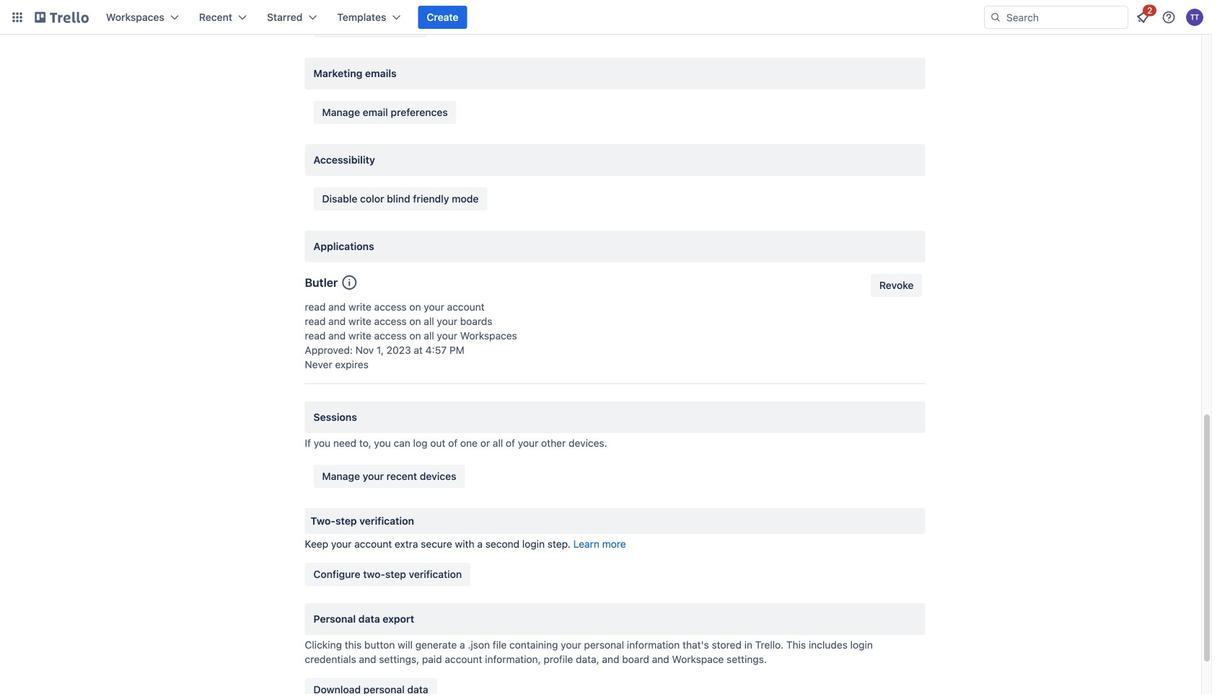 Task type: describe. For each thing, give the bounding box(es) containing it.
terry turtle (terryturtle) image
[[1186, 9, 1204, 26]]

primary element
[[0, 0, 1212, 35]]



Task type: vqa. For each thing, say whether or not it's contained in the screenshot.
at
no



Task type: locate. For each thing, give the bounding box(es) containing it.
2 notifications image
[[1134, 9, 1152, 26]]

None button
[[871, 274, 923, 297]]

Search field
[[1002, 7, 1128, 27]]

open information menu image
[[1162, 10, 1176, 25]]

back to home image
[[35, 6, 89, 29]]

search image
[[990, 12, 1002, 23]]



